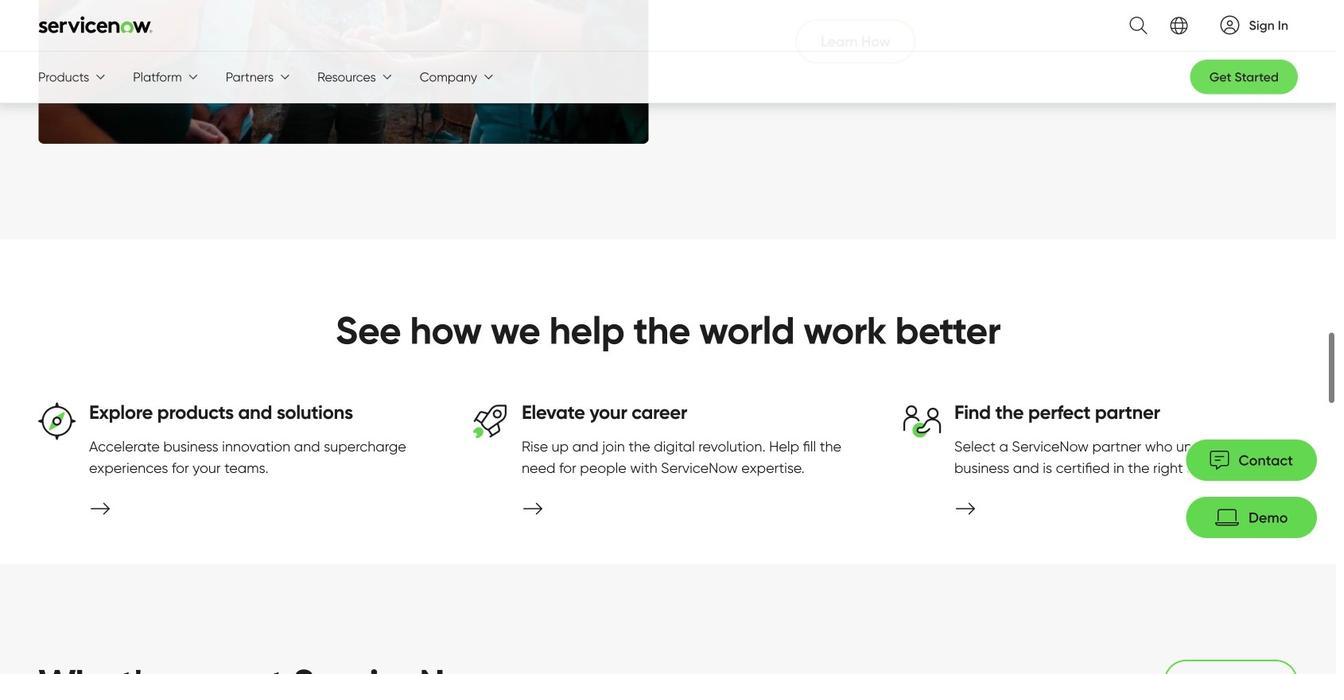 Task type: locate. For each thing, give the bounding box(es) containing it.
servicenow image
[[38, 16, 153, 33]]



Task type: describe. For each thing, give the bounding box(es) containing it.
search image
[[1120, 7, 1147, 44]]

arc image
[[1220, 15, 1240, 34]]



Task type: vqa. For each thing, say whether or not it's contained in the screenshot.
ServiceNow image
yes



